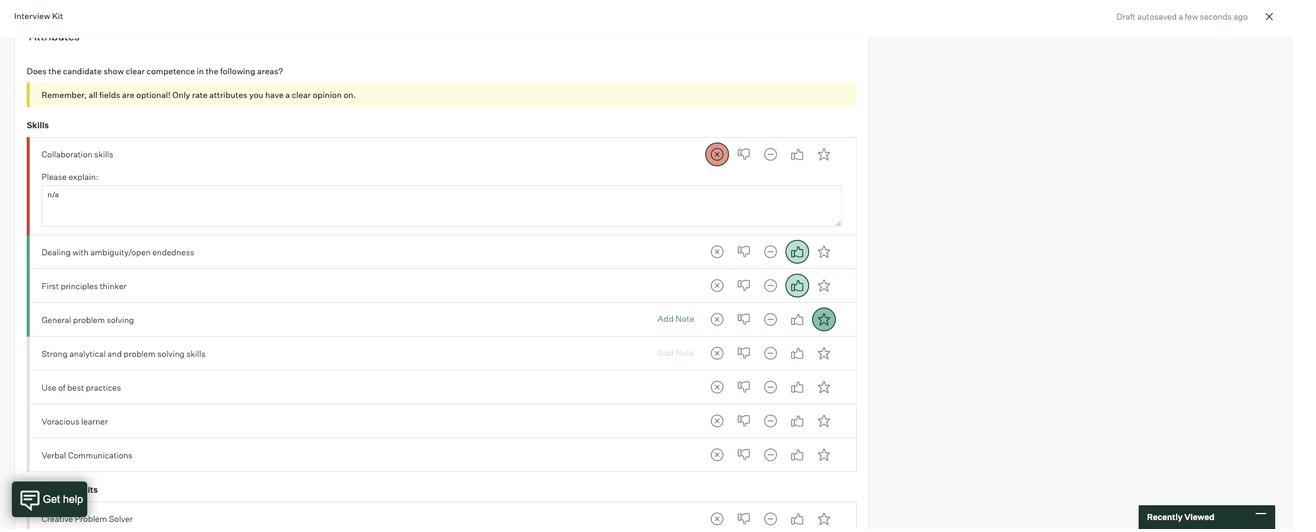 Task type: locate. For each thing, give the bounding box(es) containing it.
2 no image from the top
[[732, 274, 756, 298]]

yes image
[[785, 240, 809, 264], [785, 443, 809, 467]]

1 vertical spatial clear
[[292, 90, 311, 100]]

9 definitely not button from the top
[[705, 507, 729, 529]]

3 definitely not button from the top
[[705, 274, 729, 298]]

definitely not button for use of best practices
[[705, 376, 729, 399]]

7 yes image from the top
[[785, 507, 809, 529]]

clear right show at the left of the page
[[126, 66, 145, 76]]

tab list
[[705, 142, 836, 166], [705, 240, 836, 264], [705, 274, 836, 298], [705, 308, 836, 332], [705, 342, 836, 365], [705, 376, 836, 399], [705, 409, 836, 433], [705, 443, 836, 467], [705, 507, 836, 529]]

1 no image from the top
[[732, 240, 756, 264]]

7 no button from the top
[[732, 409, 756, 433]]

0 vertical spatial mixed image
[[759, 142, 782, 166]]

4 strong yes image from the top
[[812, 308, 836, 332]]

definitely not image
[[705, 142, 729, 166], [705, 240, 729, 264], [705, 308, 729, 332], [705, 342, 729, 365], [705, 376, 729, 399]]

a right the have
[[285, 90, 290, 100]]

tab list for first principles thinker
[[705, 274, 836, 298]]

1 definitely not button from the top
[[705, 142, 729, 166]]

9 mixed button from the top
[[759, 507, 782, 529]]

2 yes image from the top
[[785, 443, 809, 467]]

8 strong yes button from the top
[[812, 443, 836, 467]]

3 no button from the top
[[732, 274, 756, 298]]

3 strong yes image from the top
[[812, 409, 836, 433]]

strong yes image for thinker
[[812, 274, 836, 298]]

9 strong yes button from the top
[[812, 507, 836, 529]]

dealing
[[42, 247, 71, 257]]

interview
[[14, 11, 50, 21]]

collaboration
[[42, 149, 92, 159]]

5 tab list from the top
[[705, 342, 836, 365]]

5 no button from the top
[[732, 342, 756, 365]]

1 horizontal spatial the
[[206, 66, 218, 76]]

0 vertical spatial problem
[[73, 315, 105, 325]]

4 strong yes button from the top
[[812, 308, 836, 332]]

1 mixed image from the top
[[759, 142, 782, 166]]

1 horizontal spatial skills
[[186, 348, 206, 358]]

definitely not button for first principles thinker
[[705, 274, 729, 298]]

the right in
[[206, 66, 218, 76]]

8 no button from the top
[[732, 443, 756, 467]]

2 strong yes image from the top
[[812, 376, 836, 399]]

no image
[[732, 142, 756, 166], [732, 274, 756, 298], [732, 342, 756, 365], [732, 376, 756, 399], [732, 443, 756, 467]]

6 tab list from the top
[[705, 376, 836, 399]]

2 definitely not image from the top
[[705, 240, 729, 264]]

9 no button from the top
[[732, 507, 756, 529]]

skills
[[27, 120, 49, 130]]

definitely not button for dealing with ambiguity/open endedness
[[705, 240, 729, 264]]

a
[[1179, 11, 1183, 21], [285, 90, 290, 100]]

all
[[89, 90, 98, 100]]

no image
[[732, 240, 756, 264], [732, 308, 756, 332], [732, 409, 756, 433], [732, 507, 756, 529]]

1 vertical spatial a
[[285, 90, 290, 100]]

yes button
[[785, 142, 809, 166], [785, 240, 809, 264], [785, 274, 809, 298], [785, 308, 809, 332], [785, 342, 809, 365], [785, 376, 809, 399], [785, 409, 809, 433], [785, 443, 809, 467], [785, 507, 809, 529]]

1 vertical spatial yes image
[[785, 443, 809, 467]]

4 no image from the top
[[732, 507, 756, 529]]

mixed image
[[759, 240, 782, 264], [759, 274, 782, 298], [759, 308, 782, 332], [759, 376, 782, 399], [759, 409, 782, 433], [759, 507, 782, 529]]

2 yes image from the top
[[785, 274, 809, 298]]

7 mixed button from the top
[[759, 409, 782, 433]]

strong yes image
[[812, 142, 836, 166], [812, 240, 836, 264], [812, 274, 836, 298], [812, 308, 836, 332], [812, 507, 836, 529]]

add
[[658, 347, 674, 357]]

in
[[197, 66, 204, 76]]

strong yes image
[[812, 342, 836, 365], [812, 376, 836, 399], [812, 409, 836, 433], [812, 443, 836, 467]]

have
[[265, 90, 284, 100]]

collaboration skills
[[42, 149, 113, 159]]

voracious
[[42, 416, 79, 426]]

1 horizontal spatial problem
[[124, 348, 156, 358]]

clear
[[126, 66, 145, 76], [292, 90, 311, 100]]

1 vertical spatial mixed image
[[759, 342, 782, 365]]

strong yes button for first principles thinker
[[812, 274, 836, 298]]

candidate
[[63, 66, 102, 76]]

personality traits
[[27, 485, 98, 495]]

no button
[[732, 142, 756, 166], [732, 240, 756, 264], [732, 274, 756, 298], [732, 308, 756, 332], [732, 342, 756, 365], [732, 376, 756, 399], [732, 409, 756, 433], [732, 443, 756, 467], [732, 507, 756, 529]]

yes image for use of best practices
[[785, 376, 809, 399]]

use
[[42, 382, 56, 392]]

no image for use of best practices
[[732, 376, 756, 399]]

4 no button from the top
[[732, 308, 756, 332]]

3 mixed image from the top
[[759, 443, 782, 467]]

4 yes button from the top
[[785, 308, 809, 332]]

mixed button for verbal communications
[[759, 443, 782, 467]]

6 yes image from the top
[[785, 409, 809, 433]]

no image for solving
[[732, 308, 756, 332]]

3 tab list from the top
[[705, 274, 836, 298]]

with
[[73, 247, 89, 257]]

strong yes button for verbal communications
[[812, 443, 836, 467]]

6 no button from the top
[[732, 376, 756, 399]]

0 horizontal spatial the
[[48, 66, 61, 76]]

explain:
[[69, 172, 98, 182]]

3 strong yes button from the top
[[812, 274, 836, 298]]

add note
[[658, 347, 694, 357]]

2 tab list from the top
[[705, 240, 836, 264]]

mixed image
[[759, 142, 782, 166], [759, 342, 782, 365], [759, 443, 782, 467]]

4 definitely not button from the top
[[705, 308, 729, 332]]

1 horizontal spatial a
[[1179, 11, 1183, 21]]

few
[[1185, 11, 1198, 21]]

3 strong yes image from the top
[[812, 274, 836, 298]]

6 definitely not button from the top
[[705, 376, 729, 399]]

kit
[[52, 11, 63, 21]]

2 strong yes image from the top
[[812, 240, 836, 264]]

5 no image from the top
[[732, 443, 756, 467]]

of
[[58, 382, 65, 392]]

tab list for creative problem solver
[[705, 507, 836, 529]]

solving up strong analytical and problem solving skills on the left bottom of the page
[[107, 315, 134, 325]]

general
[[42, 315, 71, 325]]

first principles thinker
[[42, 281, 127, 291]]

solving
[[107, 315, 134, 325], [157, 348, 185, 358]]

0 horizontal spatial a
[[285, 90, 290, 100]]

yes button for verbal communications
[[785, 443, 809, 467]]

4 strong yes image from the top
[[812, 443, 836, 467]]

mixed image for solving
[[759, 308, 782, 332]]

5 yes image from the top
[[785, 376, 809, 399]]

recently
[[1147, 512, 1183, 522]]

no button for collaboration skills
[[732, 142, 756, 166]]

strong yes image for verbal communications
[[812, 443, 836, 467]]

0 vertical spatial a
[[1179, 11, 1183, 21]]

1 tab list from the top
[[705, 142, 836, 166]]

4 no image from the top
[[732, 376, 756, 399]]

voracious learner
[[42, 416, 108, 426]]

communications
[[68, 450, 132, 460]]

practices
[[86, 382, 121, 392]]

definitely not image for best
[[705, 376, 729, 399]]

7 tab list from the top
[[705, 409, 836, 433]]

1 strong yes image from the top
[[812, 342, 836, 365]]

0 horizontal spatial problem
[[73, 315, 105, 325]]

problem right and
[[124, 348, 156, 358]]

no button for creative problem solver
[[732, 507, 756, 529]]

on.
[[344, 90, 356, 100]]

2 no button from the top
[[732, 240, 756, 264]]

1 mixed button from the top
[[759, 142, 782, 166]]

2 yes button from the top
[[785, 240, 809, 264]]

3 mixed button from the top
[[759, 274, 782, 298]]

1 definitely not image from the top
[[705, 274, 729, 298]]

0 vertical spatial yes image
[[785, 240, 809, 264]]

mixed button for collaboration skills
[[759, 142, 782, 166]]

no image for solver
[[732, 507, 756, 529]]

interview kit
[[14, 11, 63, 21]]

traits
[[74, 485, 98, 495]]

7 strong yes button from the top
[[812, 409, 836, 433]]

6 mixed button from the top
[[759, 376, 782, 399]]

definitely not button
[[705, 142, 729, 166], [705, 240, 729, 264], [705, 274, 729, 298], [705, 308, 729, 332], [705, 342, 729, 365], [705, 376, 729, 399], [705, 409, 729, 433], [705, 443, 729, 467], [705, 507, 729, 529]]

does the candidate show clear competence in the following areas?
[[27, 66, 283, 76]]

are
[[122, 90, 135, 100]]

0 vertical spatial clear
[[126, 66, 145, 76]]

2 definitely not button from the top
[[705, 240, 729, 264]]

1 vertical spatial problem
[[124, 348, 156, 358]]

ambiguity/open
[[90, 247, 151, 257]]

3 definitely not image from the top
[[705, 308, 729, 332]]

and
[[107, 348, 122, 358]]

8 definitely not button from the top
[[705, 443, 729, 467]]

clear left opinion
[[292, 90, 311, 100]]

2 definitely not image from the top
[[705, 409, 729, 433]]

2 mixed image from the top
[[759, 274, 782, 298]]

mixed button
[[759, 142, 782, 166], [759, 240, 782, 264], [759, 274, 782, 298], [759, 308, 782, 332], [759, 342, 782, 365], [759, 376, 782, 399], [759, 409, 782, 433], [759, 443, 782, 467], [759, 507, 782, 529]]

1 horizontal spatial solving
[[157, 348, 185, 358]]

mixed button for use of best practices
[[759, 376, 782, 399]]

yes image for general problem solving
[[785, 308, 809, 332]]

1 no button from the top
[[732, 142, 756, 166]]

1 no image from the top
[[732, 142, 756, 166]]

5 strong yes button from the top
[[812, 342, 836, 365]]

4 mixed image from the top
[[759, 376, 782, 399]]

3 definitely not image from the top
[[705, 443, 729, 467]]

strong yes button
[[812, 142, 836, 166], [812, 240, 836, 264], [812, 274, 836, 298], [812, 308, 836, 332], [812, 342, 836, 365], [812, 376, 836, 399], [812, 409, 836, 433], [812, 443, 836, 467], [812, 507, 836, 529]]

8 yes button from the top
[[785, 443, 809, 467]]

general problem solving
[[42, 315, 134, 325]]

1 mixed image from the top
[[759, 240, 782, 264]]

8 tab list from the top
[[705, 443, 836, 467]]

competence
[[147, 66, 195, 76]]

please
[[42, 172, 67, 182]]

no image for first principles thinker
[[732, 274, 756, 298]]

3 mixed image from the top
[[759, 308, 782, 332]]

5 strong yes image from the top
[[812, 507, 836, 529]]

a left few
[[1179, 11, 1183, 21]]

strong yes image for voracious learner
[[812, 409, 836, 433]]

4 definitely not image from the top
[[705, 507, 729, 529]]

1 yes button from the top
[[785, 142, 809, 166]]

7 definitely not button from the top
[[705, 409, 729, 433]]

6 strong yes button from the top
[[812, 376, 836, 399]]

the
[[48, 66, 61, 76], [206, 66, 218, 76]]

5 definitely not image from the top
[[705, 376, 729, 399]]

mixed button for first principles thinker
[[759, 274, 782, 298]]

9 tab list from the top
[[705, 507, 836, 529]]

definitely not image for solving
[[705, 308, 729, 332]]

the right does on the top of page
[[48, 66, 61, 76]]

rate
[[192, 90, 208, 100]]

2 vertical spatial mixed image
[[759, 443, 782, 467]]

problem
[[73, 315, 105, 325], [124, 348, 156, 358]]

1 yes image from the top
[[785, 240, 809, 264]]

9 yes button from the top
[[785, 507, 809, 529]]

4 tab list from the top
[[705, 308, 836, 332]]

None text field
[[42, 186, 842, 227]]

3 yes image from the top
[[785, 308, 809, 332]]

4 mixed button from the top
[[759, 308, 782, 332]]

6 mixed image from the top
[[759, 507, 782, 529]]

1 yes image from the top
[[785, 142, 809, 166]]

creative
[[42, 514, 73, 524]]

definitely not image for verbal communications
[[705, 443, 729, 467]]

yes image for verbal communications
[[785, 443, 809, 467]]

7 yes button from the top
[[785, 409, 809, 433]]

2 no image from the top
[[732, 308, 756, 332]]

does
[[27, 66, 47, 76]]

endedness
[[152, 247, 194, 257]]

solving right and
[[157, 348, 185, 358]]

yes button for general problem solving
[[785, 308, 809, 332]]

show
[[103, 66, 124, 76]]

tab list for collaboration skills
[[705, 142, 836, 166]]

tab list for use of best practices
[[705, 376, 836, 399]]

autosaved
[[1138, 11, 1177, 21]]

draft
[[1117, 11, 1136, 21]]

0 vertical spatial skills
[[94, 149, 113, 159]]

2 mixed button from the top
[[759, 240, 782, 264]]

definitely not image
[[705, 274, 729, 298], [705, 409, 729, 433], [705, 443, 729, 467], [705, 507, 729, 529]]

3 yes button from the top
[[785, 274, 809, 298]]

skills
[[94, 149, 113, 159], [186, 348, 206, 358]]

add note link
[[658, 345, 694, 357]]

principles
[[61, 281, 98, 291]]

analytical
[[69, 348, 106, 358]]

areas?
[[257, 66, 283, 76]]

yes button for creative problem solver
[[785, 507, 809, 529]]

1 horizontal spatial clear
[[292, 90, 311, 100]]

8 mixed button from the top
[[759, 443, 782, 467]]

2 strong yes button from the top
[[812, 240, 836, 264]]

6 yes button from the top
[[785, 376, 809, 399]]

0 vertical spatial solving
[[107, 315, 134, 325]]

yes image
[[785, 142, 809, 166], [785, 274, 809, 298], [785, 308, 809, 332], [785, 342, 809, 365], [785, 376, 809, 399], [785, 409, 809, 433], [785, 507, 809, 529]]

yes image for first principles thinker
[[785, 274, 809, 298]]

tab list for verbal communications
[[705, 443, 836, 467]]

1 vertical spatial solving
[[157, 348, 185, 358]]

problem right the general
[[73, 315, 105, 325]]



Task type: vqa. For each thing, say whether or not it's contained in the screenshot.
the bottom Engineering
no



Task type: describe. For each thing, give the bounding box(es) containing it.
mixed image for thinker
[[759, 274, 782, 298]]

definitely not button for creative problem solver
[[705, 507, 729, 529]]

2 mixed image from the top
[[759, 342, 782, 365]]

5 definitely not button from the top
[[705, 342, 729, 365]]

1 definitely not image from the top
[[705, 142, 729, 166]]

solver
[[109, 514, 133, 524]]

definitely not image for voracious learner
[[705, 409, 729, 433]]

strong yes button for collaboration skills
[[812, 142, 836, 166]]

strong yes button for general problem solving
[[812, 308, 836, 332]]

2 the from the left
[[206, 66, 218, 76]]

yes image for creative problem solver
[[785, 507, 809, 529]]

note
[[676, 347, 694, 357]]

strong analytical and problem solving skills
[[42, 348, 206, 358]]

1 strong yes image from the top
[[812, 142, 836, 166]]

mixed image for solver
[[759, 507, 782, 529]]

remember, all fields are optional! only rate attributes you have a clear opinion on.
[[42, 90, 356, 100]]

5 mixed button from the top
[[759, 342, 782, 365]]

0 horizontal spatial skills
[[94, 149, 113, 159]]

strong
[[42, 348, 68, 358]]

3 no image from the top
[[732, 342, 756, 365]]

no button for dealing with ambiguity/open endedness
[[732, 240, 756, 264]]

creative problem solver
[[42, 514, 133, 524]]

attributes
[[29, 30, 80, 43]]

definitely not image for creative problem solver
[[705, 507, 729, 529]]

no button for voracious learner
[[732, 409, 756, 433]]

strong yes button for use of best practices
[[812, 376, 836, 399]]

yes button for use of best practices
[[785, 376, 809, 399]]

definitely not button for collaboration skills
[[705, 142, 729, 166]]

strong yes image for solver
[[812, 507, 836, 529]]

seconds
[[1200, 11, 1232, 21]]

no button for verbal communications
[[732, 443, 756, 467]]

remember,
[[42, 90, 87, 100]]

please explain:
[[42, 172, 98, 182]]

mixed image for verbal communications
[[759, 443, 782, 467]]

strong yes image for use of best practices
[[812, 376, 836, 399]]

1 the from the left
[[48, 66, 61, 76]]

tab list for voracious learner
[[705, 409, 836, 433]]

recently viewed
[[1147, 512, 1215, 522]]

dealing with ambiguity/open endedness
[[42, 247, 194, 257]]

definitely not image for first principles thinker
[[705, 274, 729, 298]]

optional!
[[136, 90, 171, 100]]

yes button for dealing with ambiguity/open endedness
[[785, 240, 809, 264]]

strong yes button for dealing with ambiguity/open endedness
[[812, 240, 836, 264]]

definitely not button for general problem solving
[[705, 308, 729, 332]]

strong yes image for solving
[[812, 308, 836, 332]]

thinker
[[100, 281, 127, 291]]

definitely not button for verbal communications
[[705, 443, 729, 467]]

1 vertical spatial skills
[[186, 348, 206, 358]]

personality
[[27, 485, 73, 495]]

mixed image for collaboration skills
[[759, 142, 782, 166]]

ago
[[1234, 11, 1248, 21]]

5 yes button from the top
[[785, 342, 809, 365]]

attributes
[[209, 90, 248, 100]]

yes button for voracious learner
[[785, 409, 809, 433]]

strong yes image for ambiguity/open
[[812, 240, 836, 264]]

first
[[42, 281, 59, 291]]

tab list for general problem solving
[[705, 308, 836, 332]]

mixed button for voracious learner
[[759, 409, 782, 433]]

4 definitely not image from the top
[[705, 342, 729, 365]]

mixed button for general problem solving
[[759, 308, 782, 332]]

definitely not image for ambiguity/open
[[705, 240, 729, 264]]

you
[[249, 90, 263, 100]]

tab list for dealing with ambiguity/open endedness
[[705, 240, 836, 264]]

problem
[[75, 514, 107, 524]]

close image
[[1262, 10, 1277, 24]]

no image for ambiguity/open
[[732, 240, 756, 264]]

fields
[[99, 90, 120, 100]]

best
[[67, 382, 84, 392]]

yes button for first principles thinker
[[785, 274, 809, 298]]

mixed button for creative problem solver
[[759, 507, 782, 529]]

only
[[172, 90, 190, 100]]

viewed
[[1185, 512, 1215, 522]]

use of best practices
[[42, 382, 121, 392]]

strong yes button for voracious learner
[[812, 409, 836, 433]]

3 no image from the top
[[732, 409, 756, 433]]

5 mixed image from the top
[[759, 409, 782, 433]]

no image for verbal communications
[[732, 443, 756, 467]]

no button for first principles thinker
[[732, 274, 756, 298]]

0 horizontal spatial clear
[[126, 66, 145, 76]]

yes image for voracious learner
[[785, 409, 809, 433]]

4 yes image from the top
[[785, 342, 809, 365]]

no button for general problem solving
[[732, 308, 756, 332]]

0 horizontal spatial solving
[[107, 315, 134, 325]]

definitely not button for voracious learner
[[705, 409, 729, 433]]

opinion
[[313, 90, 342, 100]]

mixed image for best
[[759, 376, 782, 399]]

draft autosaved a few seconds ago
[[1117, 11, 1248, 21]]

verbal
[[42, 450, 66, 460]]

yes image for dealing with ambiguity/open endedness
[[785, 240, 809, 264]]

mixed image for ambiguity/open
[[759, 240, 782, 264]]

yes image for collaboration skills
[[785, 142, 809, 166]]

yes button for collaboration skills
[[785, 142, 809, 166]]

no image for collaboration skills
[[732, 142, 756, 166]]

strong yes button for creative problem solver
[[812, 507, 836, 529]]

learner
[[81, 416, 108, 426]]

following
[[220, 66, 255, 76]]

verbal communications
[[42, 450, 132, 460]]

mixed button for dealing with ambiguity/open endedness
[[759, 240, 782, 264]]

no button for use of best practices
[[732, 376, 756, 399]]



